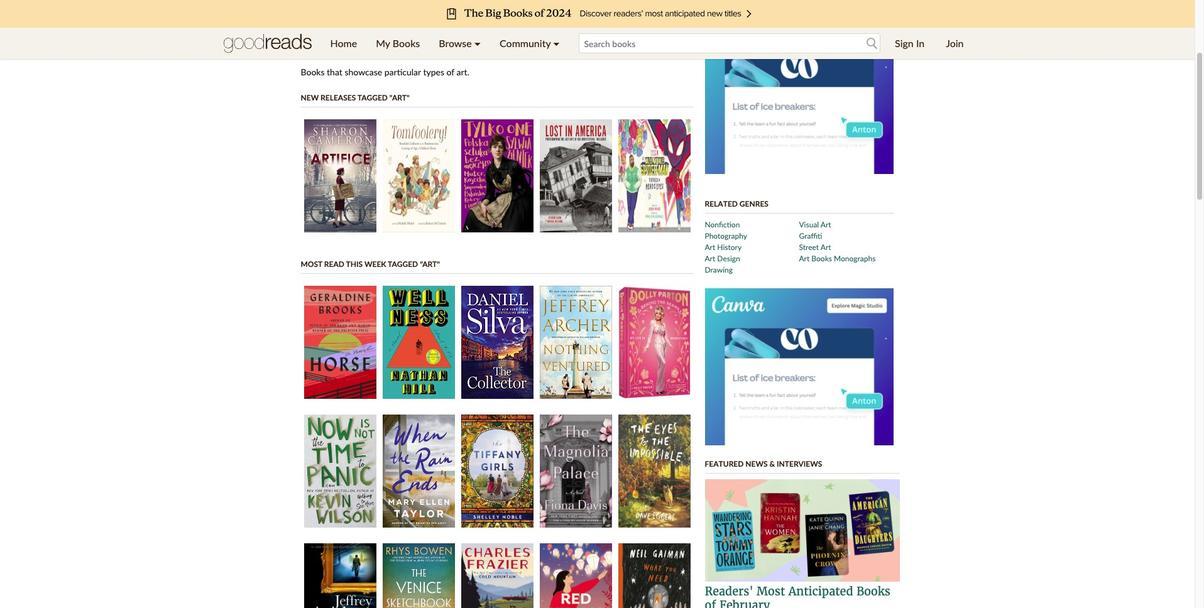 Task type: vqa. For each thing, say whether or not it's contained in the screenshot.
Bullsh*t
no



Task type: describe. For each thing, give the bounding box(es) containing it.
community ▾ button
[[490, 28, 569, 59]]

street art link
[[799, 243, 831, 252]]

the venice sketchbook image
[[382, 544, 455, 608]]

week
[[364, 260, 386, 269]]

news
[[746, 459, 768, 469]]

wellness image
[[382, 286, 455, 399]]

genres link
[[301, 18, 324, 27]]

browse ▾ button
[[429, 28, 490, 59]]

artifice image
[[304, 119, 376, 233]]

browse
[[439, 37, 472, 49]]

now is not the time to panic image
[[304, 415, 376, 528]]

my books
[[376, 37, 420, 49]]

nonfiction inside nonfiction photography art history art design drawing
[[705, 220, 740, 229]]

horse image
[[304, 286, 376, 399]]

0 horizontal spatial of
[[447, 67, 454, 77]]

join
[[946, 37, 964, 49]]

sign in link
[[886, 28, 934, 59]]

join link
[[937, 28, 973, 59]]

0 vertical spatial "art"
[[390, 93, 410, 102]]

interviews
[[777, 459, 822, 469]]

books inside visual art graffiti street art art books monographs
[[812, 254, 832, 263]]

releases
[[321, 93, 356, 102]]

books left that
[[301, 67, 325, 77]]

read
[[324, 260, 344, 269]]

graffiti link
[[799, 231, 822, 241]]

community ▾
[[500, 37, 560, 49]]

readers' most anticipated books of february
[[705, 584, 890, 608]]

what you need to be warm image
[[618, 544, 690, 608]]

most inside readers' most anticipated books of february
[[757, 584, 785, 599]]

readers' most anticipated books of february image
[[705, 480, 900, 582]]

new releases tagged "art"
[[301, 93, 410, 102]]

of inside readers' most anticipated books of february
[[705, 598, 716, 608]]

monographs
[[834, 254, 876, 263]]

books inside my books link
[[393, 37, 420, 49]]

home link
[[321, 28, 366, 59]]

particular
[[384, 67, 421, 77]]

lost in america: photographing the last days of our architectural treasures image
[[540, 119, 612, 233]]

1 vertical spatial tagged
[[388, 260, 418, 269]]

photography
[[705, 231, 747, 241]]

my books link
[[366, 28, 429, 59]]

art.
[[457, 67, 469, 77]]

art design link
[[705, 254, 740, 263]]

art history link
[[705, 243, 742, 252]]

history
[[717, 243, 742, 252]]

1 vertical spatial "art"
[[420, 260, 440, 269]]

types
[[423, 67, 444, 77]]

0 vertical spatial nonfiction link
[[332, 18, 368, 27]]

community
[[500, 37, 551, 49]]

sign in
[[895, 37, 925, 49]]

art inside the genres > nonfiction art
[[301, 32, 325, 52]]

featured news & interviews link
[[705, 459, 822, 469]]

home
[[330, 37, 357, 49]]

drawing link
[[705, 265, 733, 275]]

1 vertical spatial advertisement element
[[705, 17, 893, 174]]

tomfoolery!: randolph caldecott and the rambunctious coming-of-age of children's books image
[[382, 119, 455, 233]]

books inside readers' most anticipated books of february
[[857, 584, 890, 599]]

1 horizontal spatial nonfiction link
[[705, 220, 740, 229]]

visual art graffiti street art art books monographs
[[799, 220, 876, 263]]

nonfiction inside the genres > nonfiction art
[[332, 18, 368, 27]]



Task type: locate. For each thing, give the bounding box(es) containing it.
0 horizontal spatial nonfiction
[[332, 18, 368, 27]]

nonfiction link right >
[[332, 18, 368, 27]]

readers'
[[705, 584, 753, 599]]

genres > nonfiction art
[[301, 18, 368, 52]]

nonfiction link
[[332, 18, 368, 27], [705, 220, 740, 229]]

0 horizontal spatial "art"
[[390, 93, 410, 102]]

▾ right the 'browse'
[[474, 37, 481, 49]]

the tiffany girls image
[[461, 415, 533, 528]]

▾
[[474, 37, 481, 49], [553, 37, 560, 49]]

when the rain ends image
[[382, 415, 455, 528]]

graffiti
[[799, 231, 822, 241]]

most left read on the left of the page
[[301, 260, 322, 269]]

1 ▾ from the left
[[474, 37, 481, 49]]

0 horizontal spatial tagged
[[357, 93, 388, 102]]

nonfiction photography art history art design drawing
[[705, 220, 747, 275]]

photography link
[[705, 231, 747, 241]]

1 horizontal spatial genres
[[740, 199, 769, 209]]

1 horizontal spatial of
[[705, 598, 716, 608]]

tylko one. polska sztuka bez mężczyzn image
[[461, 119, 533, 233]]

0 vertical spatial tagged
[[357, 93, 388, 102]]

showcase
[[345, 67, 382, 77]]

featured news & interviews
[[705, 459, 822, 469]]

nothing ventured (william warwick, #1) image
[[540, 286, 612, 399]]

art down genres link
[[301, 32, 325, 52]]

red string theory image
[[540, 544, 612, 608]]

1 horizontal spatial nonfiction
[[705, 220, 740, 229]]

books right my at the left top
[[393, 37, 420, 49]]

of left art.
[[447, 67, 454, 77]]

readers' most anticipated books of february link
[[705, 584, 890, 608]]

over my dead body (william warwick, #4) image
[[304, 544, 376, 608]]

1 horizontal spatial tagged
[[388, 260, 418, 269]]

art up art books monographs link
[[821, 243, 831, 252]]

nonfiction
[[332, 18, 368, 27], [705, 220, 740, 229]]

design
[[717, 254, 740, 263]]

visual
[[799, 220, 819, 229]]

most
[[301, 260, 322, 269], [757, 584, 785, 599]]

>
[[326, 18, 331, 27]]

of left february
[[705, 598, 716, 608]]

new
[[301, 93, 319, 102]]

books right anticipated
[[857, 584, 890, 599]]

0 horizontal spatial most
[[301, 260, 322, 269]]

menu containing home
[[321, 28, 569, 59]]

in
[[916, 37, 925, 49]]

▾ for community ▾
[[553, 37, 560, 49]]

"art" down "particular"
[[390, 93, 410, 102]]

1 vertical spatial of
[[705, 598, 716, 608]]

art up drawing
[[705, 254, 715, 263]]

the most anticipated books of 2024 image
[[95, 0, 1100, 28]]

Search for books to add to your shelves search field
[[579, 33, 881, 53]]

&
[[770, 459, 775, 469]]

most right readers'
[[757, 584, 785, 599]]

tagged
[[357, 93, 388, 102], [388, 260, 418, 269]]

related
[[705, 199, 738, 209]]

february
[[720, 598, 770, 608]]

the trackers image
[[461, 544, 533, 608]]

1 horizontal spatial ▾
[[553, 37, 560, 49]]

1 vertical spatial nonfiction
[[705, 220, 740, 229]]

▾ right 'community'
[[553, 37, 560, 49]]

art
[[301, 32, 325, 52], [821, 220, 831, 229], [705, 243, 715, 252], [821, 243, 831, 252], [705, 254, 715, 263], [799, 254, 810, 263]]

art down street
[[799, 254, 810, 263]]

visual art link
[[799, 220, 831, 229]]

behind the seams: my life in rhinestones image
[[618, 286, 690, 399]]

the eyes and the impossible: (newbery medal winner) image
[[618, 415, 690, 528]]

advertisement element
[[293, 0, 902, 8], [705, 17, 893, 174], [705, 288, 893, 446]]

0 vertical spatial most
[[301, 260, 322, 269]]

genres left >
[[301, 18, 324, 27]]

the magnolia palace image
[[540, 415, 612, 528]]

related genres
[[705, 199, 769, 209]]

1 vertical spatial genres
[[740, 199, 769, 209]]

art up "art design" link
[[705, 243, 715, 252]]

most read this week tagged "art"
[[301, 260, 440, 269]]

art right visual
[[821, 220, 831, 229]]

1 horizontal spatial "art"
[[420, 260, 440, 269]]

1 horizontal spatial most
[[757, 584, 785, 599]]

0 vertical spatial nonfiction
[[332, 18, 368, 27]]

drawing
[[705, 265, 733, 275]]

tagged right week
[[388, 260, 418, 269]]

my
[[376, 37, 390, 49]]

miles morales spider-man: through a hero's eyes (marvel) image
[[618, 119, 690, 233]]

books that showcase particular types of art.
[[301, 67, 469, 77]]

menu
[[321, 28, 569, 59]]

art books monographs link
[[799, 254, 876, 263]]

genres
[[301, 18, 324, 27], [740, 199, 769, 209]]

"art"
[[390, 93, 410, 102], [420, 260, 440, 269]]

most read this week tagged "art" link
[[301, 260, 440, 269]]

the collector (gabriel allon, #23) image
[[461, 286, 533, 399]]

"art" right week
[[420, 260, 440, 269]]

genres right related
[[740, 199, 769, 209]]

2 vertical spatial advertisement element
[[705, 288, 893, 446]]

Search books text field
[[579, 33, 881, 53]]

sign
[[895, 37, 914, 49]]

0 horizontal spatial ▾
[[474, 37, 481, 49]]

0 vertical spatial advertisement element
[[293, 0, 902, 8]]

1 vertical spatial nonfiction link
[[705, 220, 740, 229]]

street
[[799, 243, 819, 252]]

genres inside the genres > nonfiction art
[[301, 18, 324, 27]]

featured
[[705, 459, 744, 469]]

of
[[447, 67, 454, 77], [705, 598, 716, 608]]

0 vertical spatial genres
[[301, 18, 324, 27]]

0 vertical spatial of
[[447, 67, 454, 77]]

▾ for browse ▾
[[474, 37, 481, 49]]

nonfiction up photography
[[705, 220, 740, 229]]

1 vertical spatial most
[[757, 584, 785, 599]]

nonfiction link up photography
[[705, 220, 740, 229]]

0 horizontal spatial genres
[[301, 18, 324, 27]]

books down street art link on the right top of page
[[812, 254, 832, 263]]

nonfiction right >
[[332, 18, 368, 27]]

2 ▾ from the left
[[553, 37, 560, 49]]

browse ▾
[[439, 37, 481, 49]]

that
[[327, 67, 342, 77]]

this
[[346, 260, 363, 269]]

tagged down showcase
[[357, 93, 388, 102]]

0 horizontal spatial nonfiction link
[[332, 18, 368, 27]]

books
[[393, 37, 420, 49], [301, 67, 325, 77], [812, 254, 832, 263], [857, 584, 890, 599]]

anticipated
[[789, 584, 853, 599]]



